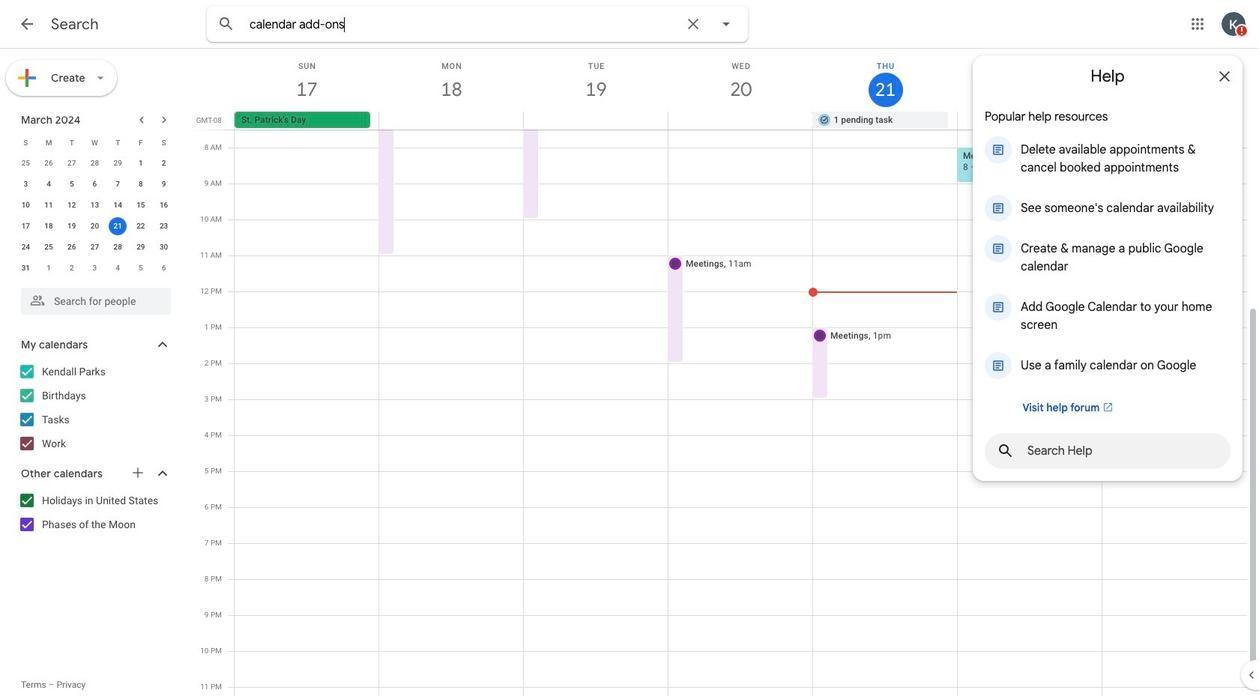 Task type: vqa. For each thing, say whether or not it's contained in the screenshot.
the top '2023'
no



Task type: describe. For each thing, give the bounding box(es) containing it.
april 6 element
[[155, 259, 173, 277]]

24 element
[[17, 238, 35, 256]]

11 element
[[40, 196, 58, 214]]

28 element
[[109, 238, 127, 256]]

22 element
[[132, 217, 150, 235]]

30 element
[[155, 238, 173, 256]]

8 element
[[132, 175, 150, 193]]

april 3 element
[[86, 259, 104, 277]]

31 element
[[17, 259, 35, 277]]

15 element
[[132, 196, 150, 214]]

16 element
[[155, 196, 173, 214]]

7 element
[[109, 175, 127, 193]]

19 element
[[63, 217, 81, 235]]

26 element
[[63, 238, 81, 256]]

6 element
[[86, 175, 104, 193]]

february 26 element
[[40, 154, 58, 172]]

20 element
[[86, 217, 104, 235]]

march 2024 grid
[[14, 132, 175, 279]]

14 element
[[109, 196, 127, 214]]

27 element
[[86, 238, 104, 256]]

february 27 element
[[63, 154, 81, 172]]

23 element
[[155, 217, 173, 235]]

none search field search for people
[[0, 282, 186, 315]]

april 2 element
[[63, 259, 81, 277]]

12 element
[[63, 196, 81, 214]]

25 element
[[40, 238, 58, 256]]

18 element
[[40, 217, 58, 235]]

3 element
[[17, 175, 35, 193]]

2 element
[[155, 154, 173, 172]]

april 5 element
[[132, 259, 150, 277]]

search image
[[211, 9, 241, 39]]

my calendars list
[[3, 360, 186, 456]]

february 29 element
[[109, 154, 127, 172]]



Task type: locate. For each thing, give the bounding box(es) containing it.
None search field
[[207, 6, 748, 42], [0, 282, 186, 315], [207, 6, 748, 42]]

february 25 element
[[17, 154, 35, 172]]

Search text field
[[250, 17, 675, 32]]

row
[[228, 112, 1259, 130], [14, 132, 175, 153], [14, 153, 175, 174], [14, 174, 175, 195], [14, 195, 175, 216], [14, 216, 175, 237], [14, 237, 175, 258], [14, 258, 175, 279]]

april 4 element
[[109, 259, 127, 277]]

5 element
[[63, 175, 81, 193]]

april 1 element
[[40, 259, 58, 277]]

add other calendars image
[[130, 465, 145, 480]]

10 element
[[17, 196, 35, 214]]

cell
[[379, 112, 524, 130], [524, 112, 668, 130], [668, 112, 813, 130], [957, 112, 1102, 130], [1102, 112, 1246, 130], [106, 216, 129, 237]]

4 element
[[40, 175, 58, 193]]

Search for people text field
[[30, 288, 162, 315]]

21, today element
[[109, 217, 127, 235]]

grid
[[192, 49, 1259, 696]]

heading
[[51, 15, 99, 34]]

cell inside march 2024 grid
[[106, 216, 129, 237]]

go back image
[[18, 15, 36, 33]]

13 element
[[86, 196, 104, 214]]

29 element
[[132, 238, 150, 256]]

clear search image
[[678, 9, 708, 39]]

other calendars list
[[3, 489, 186, 537]]

search options image
[[711, 9, 741, 39]]

1 element
[[132, 154, 150, 172]]

february 28 element
[[86, 154, 104, 172]]

17 element
[[17, 217, 35, 235]]

9 element
[[155, 175, 173, 193]]

row group
[[14, 153, 175, 279]]



